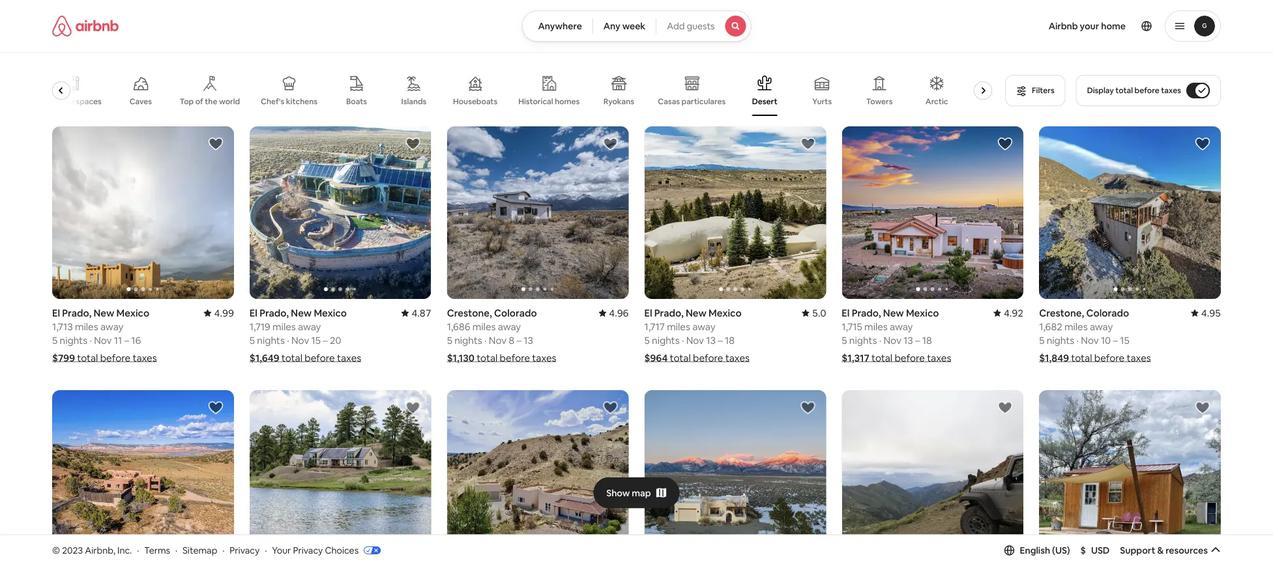Task type: describe. For each thing, give the bounding box(es) containing it.
creative spaces
[[43, 97, 102, 107]]

support & resources button
[[1121, 545, 1222, 557]]

boats
[[346, 97, 367, 107]]

away inside crestone, colorado 1,682 miles away 5 nights · nov 10 – 15 $1,849 total before taxes
[[1090, 321, 1114, 333]]

$1,317
[[842, 352, 870, 365]]

nov for 1,713 miles away
[[94, 334, 112, 347]]

caves
[[130, 97, 152, 107]]

away inside crestone, colorado 1,686 miles away 5 nights · nov 8 – 13 $1,130 total before taxes
[[498, 321, 521, 333]]

map
[[632, 488, 651, 499]]

sitemap
[[183, 545, 217, 557]]

add to wishlist: el prado, new mexico image for 4.92
[[998, 136, 1014, 152]]

away for 1,719 miles away
[[298, 321, 321, 333]]

$964
[[645, 352, 668, 365]]

inc.
[[117, 545, 132, 557]]

· inside crestone, colorado 1,686 miles away 5 nights · nov 8 – 13 $1,130 total before taxes
[[485, 334, 487, 347]]

1,715
[[842, 321, 863, 333]]

mexico for 1,719 miles away
[[314, 307, 347, 320]]

el for el prado, new mexico 1,713 miles away 5 nights · nov 11 – 16 $799 total before taxes
[[52, 307, 60, 320]]

before inside el prado, new mexico 1,719 miles away 5 nights · nov 15 – 20 $1,649 total before taxes
[[305, 352, 335, 365]]

10
[[1102, 334, 1112, 347]]

4.87 out of 5 average rating image
[[401, 307, 432, 320]]

1,682
[[1040, 321, 1063, 333]]

ryokans
[[604, 97, 635, 107]]

away for 1,713 miles away
[[100, 321, 123, 333]]

the
[[205, 97, 217, 107]]

terms · sitemap · privacy ·
[[144, 545, 267, 557]]

4.92 out of 5 average rating image
[[994, 307, 1024, 320]]

&
[[1158, 545, 1164, 557]]

new for 1,719 miles away
[[291, 307, 312, 320]]

taxes inside el prado, new mexico 1,715 miles away 5 nights · nov 13 – 18 $1,317 total before taxes
[[928, 352, 952, 365]]

5.0
[[813, 307, 827, 320]]

your
[[1081, 20, 1100, 32]]

top
[[180, 97, 194, 107]]

prado, for 1,717
[[655, 307, 684, 320]]

nov for 1,717 miles away
[[687, 334, 704, 347]]

total inside el prado, new mexico 1,715 miles away 5 nights · nov 13 – 18 $1,317 total before taxes
[[872, 352, 893, 365]]

el for el prado, new mexico 1,715 miles away 5 nights · nov 13 – 18 $1,317 total before taxes
[[842, 307, 850, 320]]

your privacy choices link
[[272, 545, 381, 558]]

display total before taxes
[[1088, 85, 1182, 96]]

(us)
[[1053, 545, 1071, 557]]

mexico for 1,717 miles away
[[709, 307, 742, 320]]

nights inside crestone, colorado 1,686 miles away 5 nights · nov 8 – 13 $1,130 total before taxes
[[455, 334, 483, 347]]

total inside button
[[1116, 85, 1134, 96]]

colorado for 1,682 miles away
[[1087, 307, 1130, 320]]

houseboats
[[453, 96, 498, 106]]

top of the world
[[180, 97, 240, 107]]

1,713
[[52, 321, 73, 333]]

5 for 1,717 miles away
[[645, 334, 650, 347]]

15 for –
[[1121, 334, 1130, 347]]

world
[[219, 97, 240, 107]]

anywhere button
[[522, 10, 593, 42]]

terms
[[144, 545, 170, 557]]

4.96
[[609, 307, 629, 320]]

mexico for 1,713 miles away
[[116, 307, 149, 320]]

4.92
[[1004, 307, 1024, 320]]

$799
[[52, 352, 75, 365]]

add guests
[[667, 20, 715, 32]]

nov for 1,715 miles away
[[884, 334, 902, 347]]

add to wishlist: crestone, colorado image
[[603, 136, 619, 152]]

– for 1,719 miles away
[[323, 334, 328, 347]]

homes
[[555, 96, 580, 106]]

casas particulares
[[658, 96, 726, 106]]

4.99
[[214, 307, 234, 320]]

5 inside crestone, colorado 1,682 miles away 5 nights · nov 10 – 15 $1,849 total before taxes
[[1040, 334, 1045, 347]]

home
[[1102, 20, 1126, 32]]

chef's kitchens
[[261, 97, 318, 107]]

el prado, new mexico 1,719 miles away 5 nights · nov 15 – 20 $1,649 total before taxes
[[250, 307, 361, 365]]

nov inside crestone, colorado 1,686 miles away 5 nights · nov 8 – 13 $1,130 total before taxes
[[489, 334, 507, 347]]

your privacy choices
[[272, 545, 359, 557]]

– for 1,717 miles away
[[718, 334, 723, 347]]

add to wishlist: crestone, colorado image
[[1196, 136, 1211, 152]]

el prado, new mexico 1,713 miles away 5 nights · nov 11 – 16 $799 total before taxes
[[52, 307, 157, 365]]

· inside el prado, new mexico 1,719 miles away 5 nights · nov 15 – 20 $1,649 total before taxes
[[287, 334, 289, 347]]

creative
[[43, 97, 74, 107]]

total inside el prado, new mexico 1,719 miles away 5 nights · nov 15 – 20 $1,649 total before taxes
[[282, 352, 303, 365]]

add
[[667, 20, 685, 32]]

– for 1,715 miles away
[[916, 334, 921, 347]]

4.95
[[1202, 307, 1222, 320]]

filters button
[[1006, 75, 1066, 106]]

1,717
[[645, 321, 665, 333]]

©
[[52, 545, 60, 557]]

taxes inside el prado, new mexico 1,713 miles away 5 nights · nov 11 – 16 $799 total before taxes
[[133, 352, 157, 365]]

grand pianos
[[977, 97, 1025, 107]]

any week button
[[593, 10, 657, 42]]

5 for 1,719 miles away
[[250, 334, 255, 347]]

usd
[[1092, 545, 1110, 557]]

spaces
[[76, 97, 102, 107]]

miles for 1,717
[[667, 321, 691, 333]]

nights for 1,717
[[652, 334, 680, 347]]

islands
[[402, 97, 427, 107]]

english (us) button
[[1005, 545, 1071, 557]]

airbnb,
[[85, 545, 115, 557]]

© 2023 airbnb, inc. ·
[[52, 545, 139, 557]]

english (us)
[[1020, 545, 1071, 557]]

show
[[607, 488, 630, 499]]

filters
[[1033, 85, 1055, 96]]

el prado, new mexico 1,717 miles away 5 nights · nov 13 – 18 $964 total before taxes
[[645, 307, 750, 365]]

before inside crestone, colorado 1,682 miles away 5 nights · nov 10 – 15 $1,849 total before taxes
[[1095, 352, 1125, 365]]

11
[[114, 334, 122, 347]]

show map button
[[594, 478, 680, 509]]

crestone, for 1,682
[[1040, 307, 1085, 320]]

arctic
[[926, 97, 949, 107]]

5.0 out of 5 average rating image
[[802, 307, 827, 320]]

airbnb
[[1049, 20, 1079, 32]]

english
[[1020, 545, 1051, 557]]

taxes inside crestone, colorado 1,686 miles away 5 nights · nov 8 – 13 $1,130 total before taxes
[[532, 352, 557, 365]]

· inside el prado, new mexico 1,715 miles away 5 nights · nov 13 – 18 $1,317 total before taxes
[[880, 334, 882, 347]]

total inside crestone, colorado 1,686 miles away 5 nights · nov 8 – 13 $1,130 total before taxes
[[477, 352, 498, 365]]

chef's
[[261, 97, 285, 107]]

add guests button
[[656, 10, 752, 42]]

total inside 'el prado, new mexico 1,717 miles away 5 nights · nov 13 – 18 $964 total before taxes'
[[670, 352, 691, 365]]

1 add to wishlist: pagosa springs, colorado image from the left
[[405, 400, 421, 416]]

5 inside crestone, colorado 1,686 miles away 5 nights · nov 8 – 13 $1,130 total before taxes
[[447, 334, 453, 347]]

airbnb your home
[[1049, 20, 1126, 32]]

$1,649
[[250, 352, 280, 365]]

group containing houseboats
[[43, 65, 1025, 116]]

support
[[1121, 545, 1156, 557]]

privacy link
[[230, 545, 260, 557]]

4.96 out of 5 average rating image
[[599, 307, 629, 320]]

miles inside crestone, colorado 1,682 miles away 5 nights · nov 10 – 15 $1,849 total before taxes
[[1065, 321, 1088, 333]]

4.95 out of 5 average rating image
[[1191, 307, 1222, 320]]

$1,130
[[447, 352, 475, 365]]



Task type: vqa. For each thing, say whether or not it's contained in the screenshot.


Task type: locate. For each thing, give the bounding box(es) containing it.
new for 1,717 miles away
[[686, 307, 707, 320]]

casas
[[658, 96, 680, 106]]

5 down 1,713
[[52, 334, 58, 347]]

1 horizontal spatial 13
[[707, 334, 716, 347]]

mexico inside el prado, new mexico 1,719 miles away 5 nights · nov 15 – 20 $1,649 total before taxes
[[314, 307, 347, 320]]

total right $799
[[77, 352, 98, 365]]

1 crestone, from the left
[[447, 307, 492, 320]]

1 horizontal spatial add to wishlist: pagosa springs, colorado image
[[998, 400, 1014, 416]]

2 el from the left
[[645, 307, 653, 320]]

miles right 1,713
[[75, 321, 98, 333]]

kitchens
[[286, 97, 318, 107]]

3 add to wishlist: el prado, new mexico image from the left
[[801, 136, 816, 152]]

3 13 from the left
[[904, 334, 914, 347]]

before down 10
[[1095, 352, 1125, 365]]

2 horizontal spatial 13
[[904, 334, 914, 347]]

add to wishlist: el prado, new mexico image for 5.0
[[801, 136, 816, 152]]

miles right 1,682
[[1065, 321, 1088, 333]]

None search field
[[522, 10, 752, 42]]

total right $1,849
[[1072, 352, 1093, 365]]

3 new from the left
[[291, 307, 312, 320]]

crestone, inside crestone, colorado 1,686 miles away 5 nights · nov 8 – 13 $1,130 total before taxes
[[447, 307, 492, 320]]

add to wishlist: el rito, new mexico image
[[603, 400, 619, 416]]

nov inside el prado, new mexico 1,715 miles away 5 nights · nov 13 – 18 $1,317 total before taxes
[[884, 334, 902, 347]]

18
[[725, 334, 735, 347], [923, 334, 933, 347]]

15
[[311, 334, 321, 347], [1121, 334, 1130, 347]]

6 nights from the left
[[1047, 334, 1075, 347]]

nights down 1,719
[[257, 334, 285, 347]]

· inside el prado, new mexico 1,713 miles away 5 nights · nov 11 – 16 $799 total before taxes
[[90, 334, 92, 347]]

before right $964
[[693, 352, 724, 365]]

new inside 'el prado, new mexico 1,717 miles away 5 nights · nov 13 – 18 $964 total before taxes'
[[686, 307, 707, 320]]

el for el prado, new mexico 1,717 miles away 5 nights · nov 13 – 18 $964 total before taxes
[[645, 307, 653, 320]]

1 el from the left
[[52, 307, 60, 320]]

15 inside crestone, colorado 1,682 miles away 5 nights · nov 10 – 15 $1,849 total before taxes
[[1121, 334, 1130, 347]]

miles inside 'el prado, new mexico 1,717 miles away 5 nights · nov 13 – 18 $964 total before taxes'
[[667, 321, 691, 333]]

15 left 20
[[311, 334, 321, 347]]

miles right 1,686
[[473, 321, 496, 333]]

13 for 1,715 miles away
[[904, 334, 914, 347]]

total inside crestone, colorado 1,682 miles away 5 nights · nov 10 – 15 $1,849 total before taxes
[[1072, 352, 1093, 365]]

13 inside el prado, new mexico 1,715 miles away 5 nights · nov 13 – 18 $1,317 total before taxes
[[904, 334, 914, 347]]

13 inside 'el prado, new mexico 1,717 miles away 5 nights · nov 13 – 18 $964 total before taxes'
[[707, 334, 716, 347]]

nights for 1,719
[[257, 334, 285, 347]]

new for 1,715 miles away
[[884, 307, 904, 320]]

4 nights from the left
[[455, 334, 483, 347]]

add to wishlist: youngsville, new mexico image
[[208, 400, 224, 416]]

mexico for 1,715 miles away
[[907, 307, 940, 320]]

colorado
[[494, 307, 537, 320], [1087, 307, 1130, 320]]

15 for nov
[[311, 334, 321, 347]]

prado, up 1,717
[[655, 307, 684, 320]]

2 away from the left
[[693, 321, 716, 333]]

grand
[[977, 97, 999, 107]]

of
[[195, 97, 203, 107]]

1 horizontal spatial 15
[[1121, 334, 1130, 347]]

away for 1,715 miles away
[[890, 321, 913, 333]]

2 13 from the left
[[524, 334, 533, 347]]

1 privacy from the left
[[230, 545, 260, 557]]

colorado up 10
[[1087, 307, 1130, 320]]

before inside crestone, colorado 1,686 miles away 5 nights · nov 8 – 13 $1,130 total before taxes
[[500, 352, 530, 365]]

miles for 1,713
[[75, 321, 98, 333]]

prado, inside el prado, new mexico 1,719 miles away 5 nights · nov 15 – 20 $1,649 total before taxes
[[260, 307, 289, 320]]

1 horizontal spatial 18
[[923, 334, 933, 347]]

3 miles from the left
[[273, 321, 296, 333]]

nights for 1,713
[[60, 334, 87, 347]]

particulares
[[682, 96, 726, 106]]

1 5 from the left
[[52, 334, 58, 347]]

nov for 1,719 miles away
[[292, 334, 309, 347]]

4 away from the left
[[498, 321, 521, 333]]

away inside el prado, new mexico 1,713 miles away 5 nights · nov 11 – 16 $799 total before taxes
[[100, 321, 123, 333]]

6 – from the left
[[1114, 334, 1119, 347]]

nights down 1,717
[[652, 334, 680, 347]]

total inside el prado, new mexico 1,713 miles away 5 nights · nov 11 – 16 $799 total before taxes
[[77, 352, 98, 365]]

1 miles from the left
[[75, 321, 98, 333]]

total right the $1,649
[[282, 352, 303, 365]]

prado,
[[62, 307, 92, 320], [655, 307, 684, 320], [260, 307, 289, 320], [852, 307, 882, 320]]

new inside el prado, new mexico 1,713 miles away 5 nights · nov 11 – 16 $799 total before taxes
[[94, 307, 114, 320]]

6 away from the left
[[1090, 321, 1114, 333]]

0 horizontal spatial colorado
[[494, 307, 537, 320]]

nights down 1,682
[[1047, 334, 1075, 347]]

4 mexico from the left
[[907, 307, 940, 320]]

colorado up 8
[[494, 307, 537, 320]]

taxes inside el prado, new mexico 1,719 miles away 5 nights · nov 15 – 20 $1,649 total before taxes
[[337, 352, 361, 365]]

13 inside crestone, colorado 1,686 miles away 5 nights · nov 8 – 13 $1,130 total before taxes
[[524, 334, 533, 347]]

5 down 1,686
[[447, 334, 453, 347]]

add to wishlist: el prado, new mexico image
[[208, 136, 224, 152], [405, 136, 421, 152], [801, 136, 816, 152], [998, 136, 1014, 152]]

1,686
[[447, 321, 471, 333]]

3 – from the left
[[323, 334, 328, 347]]

prado, for 1,715
[[852, 307, 882, 320]]

support & resources
[[1121, 545, 1209, 557]]

away
[[100, 321, 123, 333], [693, 321, 716, 333], [298, 321, 321, 333], [498, 321, 521, 333], [890, 321, 913, 333], [1090, 321, 1114, 333]]

2 5 from the left
[[645, 334, 650, 347]]

5
[[52, 334, 58, 347], [645, 334, 650, 347], [250, 334, 255, 347], [447, 334, 453, 347], [842, 334, 848, 347], [1040, 334, 1045, 347]]

5 nov from the left
[[884, 334, 902, 347]]

new for 1,713 miles away
[[94, 307, 114, 320]]

– inside crestone, colorado 1,682 miles away 5 nights · nov 10 – 15 $1,849 total before taxes
[[1114, 334, 1119, 347]]

guests
[[687, 20, 715, 32]]

before right display
[[1135, 85, 1160, 96]]

– inside el prado, new mexico 1,719 miles away 5 nights · nov 15 – 20 $1,649 total before taxes
[[323, 334, 328, 347]]

nov
[[94, 334, 112, 347], [687, 334, 704, 347], [292, 334, 309, 347], [489, 334, 507, 347], [884, 334, 902, 347], [1082, 334, 1099, 347]]

miles right 1,717
[[667, 321, 691, 333]]

2 new from the left
[[686, 307, 707, 320]]

miles
[[75, 321, 98, 333], [667, 321, 691, 333], [273, 321, 296, 333], [473, 321, 496, 333], [865, 321, 888, 333], [1065, 321, 1088, 333]]

1 horizontal spatial colorado
[[1087, 307, 1130, 320]]

5 inside el prado, new mexico 1,715 miles away 5 nights · nov 13 – 18 $1,317 total before taxes
[[842, 334, 848, 347]]

1,719
[[250, 321, 271, 333]]

before inside el prado, new mexico 1,715 miles away 5 nights · nov 13 – 18 $1,317 total before taxes
[[895, 352, 925, 365]]

20
[[330, 334, 342, 347]]

2 nights from the left
[[652, 334, 680, 347]]

13 for 1,686 miles away
[[524, 334, 533, 347]]

1 – from the left
[[124, 334, 129, 347]]

el up 1,713
[[52, 307, 60, 320]]

8
[[509, 334, 515, 347]]

add to wishlist: el prado, new mexico image for 4.87
[[405, 136, 421, 152]]

total right $964
[[670, 352, 691, 365]]

desert
[[753, 97, 778, 107]]

away right 1,719
[[298, 321, 321, 333]]

· inside 'el prado, new mexico 1,717 miles away 5 nights · nov 13 – 18 $964 total before taxes'
[[682, 334, 684, 347]]

prado, for 1,713
[[62, 307, 92, 320]]

$1,849
[[1040, 352, 1070, 365]]

1 13 from the left
[[707, 334, 716, 347]]

show map
[[607, 488, 651, 499]]

5 inside el prado, new mexico 1,713 miles away 5 nights · nov 11 – 16 $799 total before taxes
[[52, 334, 58, 347]]

taxes inside crestone, colorado 1,682 miles away 5 nights · nov 10 – 15 $1,849 total before taxes
[[1127, 352, 1152, 365]]

4.87
[[412, 307, 432, 320]]

nights inside 'el prado, new mexico 1,717 miles away 5 nights · nov 13 – 18 $964 total before taxes'
[[652, 334, 680, 347]]

5 down 1,717
[[645, 334, 650, 347]]

1 away from the left
[[100, 321, 123, 333]]

3 el from the left
[[250, 307, 258, 320]]

13 for 1,717 miles away
[[707, 334, 716, 347]]

3 away from the left
[[298, 321, 321, 333]]

0 horizontal spatial add to wishlist: pagosa springs, colorado image
[[405, 400, 421, 416]]

sitemap link
[[183, 545, 217, 557]]

new
[[94, 307, 114, 320], [686, 307, 707, 320], [291, 307, 312, 320], [884, 307, 904, 320]]

privacy left your
[[230, 545, 260, 557]]

4 el from the left
[[842, 307, 850, 320]]

3 prado, from the left
[[260, 307, 289, 320]]

miles for 1,719
[[273, 321, 296, 333]]

add to wishlist: pagosa springs, colorado image
[[405, 400, 421, 416], [998, 400, 1014, 416]]

0 horizontal spatial 13
[[524, 334, 533, 347]]

before down 11
[[100, 352, 131, 365]]

mexico inside el prado, new mexico 1,715 miles away 5 nights · nov 13 – 18 $1,317 total before taxes
[[907, 307, 940, 320]]

historical homes
[[519, 96, 580, 106]]

away right 1,715
[[890, 321, 913, 333]]

6 miles from the left
[[1065, 321, 1088, 333]]

el prado, new mexico 1,715 miles away 5 nights · nov 13 – 18 $1,317 total before taxes
[[842, 307, 952, 365]]

2 add to wishlist: pagosa springs, colorado image from the left
[[998, 400, 1014, 416]]

el up 1,715
[[842, 307, 850, 320]]

18 for 1,715 miles away
[[923, 334, 933, 347]]

2 nov from the left
[[687, 334, 704, 347]]

2023
[[62, 545, 83, 557]]

total right display
[[1116, 85, 1134, 96]]

away inside el prado, new mexico 1,715 miles away 5 nights · nov 13 – 18 $1,317 total before taxes
[[890, 321, 913, 333]]

nights down 1,715
[[850, 334, 878, 347]]

nights inside el prado, new mexico 1,715 miles away 5 nights · nov 13 – 18 $1,317 total before taxes
[[850, 334, 878, 347]]

0 horizontal spatial 15
[[311, 334, 321, 347]]

5 – from the left
[[916, 334, 921, 347]]

away up 11
[[100, 321, 123, 333]]

$
[[1081, 545, 1087, 557]]

1 nov from the left
[[94, 334, 112, 347]]

nov inside crestone, colorado 1,682 miles away 5 nights · nov 10 – 15 $1,849 total before taxes
[[1082, 334, 1099, 347]]

crestone, up 1,686
[[447, 307, 492, 320]]

add to wishlist: el prado, new mexico image down the
[[208, 136, 224, 152]]

1 horizontal spatial crestone,
[[1040, 307, 1085, 320]]

el up 1,719
[[250, 307, 258, 320]]

away right 1,717
[[693, 321, 716, 333]]

1 mexico from the left
[[116, 307, 149, 320]]

colorado for 1,686 miles away
[[494, 307, 537, 320]]

crestone, colorado 1,682 miles away 5 nights · nov 10 – 15 $1,849 total before taxes
[[1040, 307, 1152, 365]]

2 colorado from the left
[[1087, 307, 1130, 320]]

nights for 1,715
[[850, 334, 878, 347]]

add to wishlist: el prado, new mexico image down 'grand pianos'
[[998, 136, 1014, 152]]

1 prado, from the left
[[62, 307, 92, 320]]

5 down 1,715
[[842, 334, 848, 347]]

colorado inside crestone, colorado 1,686 miles away 5 nights · nov 8 – 13 $1,130 total before taxes
[[494, 307, 537, 320]]

crestone, inside crestone, colorado 1,682 miles away 5 nights · nov 10 – 15 $1,849 total before taxes
[[1040, 307, 1085, 320]]

nights inside el prado, new mexico 1,713 miles away 5 nights · nov 11 – 16 $799 total before taxes
[[60, 334, 87, 347]]

2 privacy from the left
[[293, 545, 323, 557]]

miles right 1,715
[[865, 321, 888, 333]]

crestone, colorado 1,686 miles away 5 nights · nov 8 – 13 $1,130 total before taxes
[[447, 307, 557, 365]]

15 inside el prado, new mexico 1,719 miles away 5 nights · nov 15 – 20 $1,649 total before taxes
[[311, 334, 321, 347]]

1 new from the left
[[94, 307, 114, 320]]

nights inside el prado, new mexico 1,719 miles away 5 nights · nov 15 – 20 $1,649 total before taxes
[[257, 334, 285, 347]]

nights down 1,713
[[60, 334, 87, 347]]

2 mexico from the left
[[709, 307, 742, 320]]

0 horizontal spatial crestone,
[[447, 307, 492, 320]]

4 add to wishlist: el prado, new mexico image from the left
[[998, 136, 1014, 152]]

add to wishlist: el prado, new mexico image down islands
[[405, 136, 421, 152]]

5 5 from the left
[[842, 334, 848, 347]]

2 miles from the left
[[667, 321, 691, 333]]

prado, inside el prado, new mexico 1,715 miles away 5 nights · nov 13 – 18 $1,317 total before taxes
[[852, 307, 882, 320]]

anywhere
[[538, 20, 582, 32]]

5 for 1,713 miles away
[[52, 334, 58, 347]]

– for 1,713 miles away
[[124, 334, 129, 347]]

nights down 1,686
[[455, 334, 483, 347]]

4 nov from the left
[[489, 334, 507, 347]]

· inside crestone, colorado 1,682 miles away 5 nights · nov 10 – 15 $1,849 total before taxes
[[1077, 334, 1079, 347]]

privacy right your
[[293, 545, 323, 557]]

resources
[[1166, 545, 1209, 557]]

yurts
[[813, 97, 832, 107]]

group
[[43, 65, 1025, 116], [52, 127, 234, 299], [250, 127, 432, 299], [447, 127, 629, 299], [645, 127, 827, 299], [842, 127, 1024, 299], [1040, 127, 1222, 299], [52, 391, 234, 563], [250, 391, 432, 563], [447, 391, 629, 563], [645, 391, 827, 563], [842, 391, 1024, 563], [1040, 391, 1222, 563]]

historical
[[519, 96, 554, 106]]

add to wishlist: silt, colorado image
[[1196, 400, 1211, 416]]

taxes inside button
[[1162, 85, 1182, 96]]

13
[[707, 334, 716, 347], [524, 334, 533, 347], [904, 334, 914, 347]]

1 colorado from the left
[[494, 307, 537, 320]]

1 15 from the left
[[311, 334, 321, 347]]

choices
[[325, 545, 359, 557]]

– inside 'el prado, new mexico 1,717 miles away 5 nights · nov 13 – 18 $964 total before taxes'
[[718, 334, 723, 347]]

total right $1,130
[[477, 352, 498, 365]]

colorado inside crestone, colorado 1,682 miles away 5 nights · nov 10 – 15 $1,849 total before taxes
[[1087, 307, 1130, 320]]

any week
[[604, 20, 646, 32]]

3 mexico from the left
[[314, 307, 347, 320]]

crestone, for 1,686
[[447, 307, 492, 320]]

nights inside crestone, colorado 1,682 miles away 5 nights · nov 10 – 15 $1,849 total before taxes
[[1047, 334, 1075, 347]]

6 nov from the left
[[1082, 334, 1099, 347]]

5 down 1,719
[[250, 334, 255, 347]]

16
[[131, 334, 141, 347]]

mexico
[[116, 307, 149, 320], [709, 307, 742, 320], [314, 307, 347, 320], [907, 307, 940, 320]]

4 miles from the left
[[473, 321, 496, 333]]

week
[[623, 20, 646, 32]]

prado, inside el prado, new mexico 1,713 miles away 5 nights · nov 11 – 16 $799 total before taxes
[[62, 307, 92, 320]]

5 inside el prado, new mexico 1,719 miles away 5 nights · nov 15 – 20 $1,649 total before taxes
[[250, 334, 255, 347]]

before down 8
[[500, 352, 530, 365]]

taxes inside 'el prado, new mexico 1,717 miles away 5 nights · nov 13 – 18 $964 total before taxes'
[[726, 352, 750, 365]]

total right "$1,317"
[[872, 352, 893, 365]]

away inside el prado, new mexico 1,719 miles away 5 nights · nov 15 – 20 $1,649 total before taxes
[[298, 321, 321, 333]]

away up 8
[[498, 321, 521, 333]]

your
[[272, 545, 291, 557]]

0 horizontal spatial 18
[[725, 334, 735, 347]]

miles inside el prado, new mexico 1,713 miles away 5 nights · nov 11 – 16 $799 total before taxes
[[75, 321, 98, 333]]

el for el prado, new mexico 1,719 miles away 5 nights · nov 15 – 20 $1,649 total before taxes
[[250, 307, 258, 320]]

5 nights from the left
[[850, 334, 878, 347]]

mexico inside el prado, new mexico 1,713 miles away 5 nights · nov 11 – 16 $799 total before taxes
[[116, 307, 149, 320]]

18 for 1,717 miles away
[[725, 334, 735, 347]]

el
[[52, 307, 60, 320], [645, 307, 653, 320], [250, 307, 258, 320], [842, 307, 850, 320]]

el inside el prado, new mexico 1,715 miles away 5 nights · nov 13 – 18 $1,317 total before taxes
[[842, 307, 850, 320]]

miles inside el prado, new mexico 1,719 miles away 5 nights · nov 15 – 20 $1,649 total before taxes
[[273, 321, 296, 333]]

1 18 from the left
[[725, 334, 735, 347]]

3 nov from the left
[[292, 334, 309, 347]]

4 prado, from the left
[[852, 307, 882, 320]]

miles right 1,719
[[273, 321, 296, 333]]

1 add to wishlist: el prado, new mexico image from the left
[[208, 136, 224, 152]]

add to wishlist: el prado, new mexico image for 4.99
[[208, 136, 224, 152]]

profile element
[[767, 0, 1222, 52]]

before inside el prado, new mexico 1,713 miles away 5 nights · nov 11 – 16 $799 total before taxes
[[100, 352, 131, 365]]

nov inside 'el prado, new mexico 1,717 miles away 5 nights · nov 13 – 18 $964 total before taxes'
[[687, 334, 704, 347]]

el inside 'el prado, new mexico 1,717 miles away 5 nights · nov 13 – 18 $964 total before taxes'
[[645, 307, 653, 320]]

terms link
[[144, 545, 170, 557]]

away inside 'el prado, new mexico 1,717 miles away 5 nights · nov 13 – 18 $964 total before taxes'
[[693, 321, 716, 333]]

0 horizontal spatial privacy
[[230, 545, 260, 557]]

airbnb your home link
[[1041, 12, 1134, 40]]

add to wishlist: el prado, new mexico image down yurts
[[801, 136, 816, 152]]

prado, for 1,719
[[260, 307, 289, 320]]

3 5 from the left
[[250, 334, 255, 347]]

any
[[604, 20, 621, 32]]

away for 1,717 miles away
[[693, 321, 716, 333]]

4 – from the left
[[517, 334, 522, 347]]

before inside 'el prado, new mexico 1,717 miles away 5 nights · nov 13 – 18 $964 total before taxes'
[[693, 352, 724, 365]]

–
[[124, 334, 129, 347], [718, 334, 723, 347], [323, 334, 328, 347], [517, 334, 522, 347], [916, 334, 921, 347], [1114, 334, 1119, 347]]

before
[[1135, 85, 1160, 96], [100, 352, 131, 365], [693, 352, 724, 365], [305, 352, 335, 365], [500, 352, 530, 365], [895, 352, 925, 365], [1095, 352, 1125, 365]]

miles for 1,715
[[865, 321, 888, 333]]

prado, inside 'el prado, new mexico 1,717 miles away 5 nights · nov 13 – 18 $964 total before taxes'
[[655, 307, 684, 320]]

el inside el prado, new mexico 1,713 miles away 5 nights · nov 11 – 16 $799 total before taxes
[[52, 307, 60, 320]]

6 5 from the left
[[1040, 334, 1045, 347]]

prado, up 1,719
[[260, 307, 289, 320]]

miles inside crestone, colorado 1,686 miles away 5 nights · nov 8 – 13 $1,130 total before taxes
[[473, 321, 496, 333]]

before inside button
[[1135, 85, 1160, 96]]

2 crestone, from the left
[[1040, 307, 1085, 320]]

before right "$1,317"
[[895, 352, 925, 365]]

crestone, up 1,682
[[1040, 307, 1085, 320]]

before down 20
[[305, 352, 335, 365]]

1 nights from the left
[[60, 334, 87, 347]]

el up 1,717
[[645, 307, 653, 320]]

2 18 from the left
[[923, 334, 933, 347]]

5 miles from the left
[[865, 321, 888, 333]]

– inside el prado, new mexico 1,715 miles away 5 nights · nov 13 – 18 $1,317 total before taxes
[[916, 334, 921, 347]]

1 horizontal spatial privacy
[[293, 545, 323, 557]]

nov inside el prado, new mexico 1,719 miles away 5 nights · nov 15 – 20 $1,649 total before taxes
[[292, 334, 309, 347]]

display total before taxes button
[[1077, 75, 1222, 106]]

prado, up 1,713
[[62, 307, 92, 320]]

miles inside el prado, new mexico 1,715 miles away 5 nights · nov 13 – 18 $1,317 total before taxes
[[865, 321, 888, 333]]

display
[[1088, 85, 1115, 96]]

2 prado, from the left
[[655, 307, 684, 320]]

18 inside el prado, new mexico 1,715 miles away 5 nights · nov 13 – 18 $1,317 total before taxes
[[923, 334, 933, 347]]

5 for 1,715 miles away
[[842, 334, 848, 347]]

2 15 from the left
[[1121, 334, 1130, 347]]

nov inside el prado, new mexico 1,713 miles away 5 nights · nov 11 – 16 $799 total before taxes
[[94, 334, 112, 347]]

5 down 1,682
[[1040, 334, 1045, 347]]

4.99 out of 5 average rating image
[[204, 307, 234, 320]]

2 – from the left
[[718, 334, 723, 347]]

prado, up 1,715
[[852, 307, 882, 320]]

4 5 from the left
[[447, 334, 453, 347]]

– inside el prado, new mexico 1,713 miles away 5 nights · nov 11 – 16 $799 total before taxes
[[124, 334, 129, 347]]

3 nights from the left
[[257, 334, 285, 347]]

2 add to wishlist: el prado, new mexico image from the left
[[405, 136, 421, 152]]

– inside crestone, colorado 1,686 miles away 5 nights · nov 8 – 13 $1,130 total before taxes
[[517, 334, 522, 347]]

add to wishlist: el prado, new mexico image
[[801, 400, 816, 416]]

15 right 10
[[1121, 334, 1130, 347]]

new inside el prado, new mexico 1,719 miles away 5 nights · nov 15 – 20 $1,649 total before taxes
[[291, 307, 312, 320]]

4 new from the left
[[884, 307, 904, 320]]

none search field containing anywhere
[[522, 10, 752, 42]]

crestone,
[[447, 307, 492, 320], [1040, 307, 1085, 320]]

total
[[1116, 85, 1134, 96], [77, 352, 98, 365], [670, 352, 691, 365], [282, 352, 303, 365], [477, 352, 498, 365], [872, 352, 893, 365], [1072, 352, 1093, 365]]

pianos
[[1001, 97, 1025, 107]]

$ usd
[[1081, 545, 1110, 557]]

5 away from the left
[[890, 321, 913, 333]]

away up 10
[[1090, 321, 1114, 333]]

5 inside 'el prado, new mexico 1,717 miles away 5 nights · nov 13 – 18 $964 total before taxes'
[[645, 334, 650, 347]]

new inside el prado, new mexico 1,715 miles away 5 nights · nov 13 – 18 $1,317 total before taxes
[[884, 307, 904, 320]]

mexico inside 'el prado, new mexico 1,717 miles away 5 nights · nov 13 – 18 $964 total before taxes'
[[709, 307, 742, 320]]

18 inside 'el prado, new mexico 1,717 miles away 5 nights · nov 13 – 18 $964 total before taxes'
[[725, 334, 735, 347]]

towers
[[867, 97, 893, 107]]

el inside el prado, new mexico 1,719 miles away 5 nights · nov 15 – 20 $1,649 total before taxes
[[250, 307, 258, 320]]



